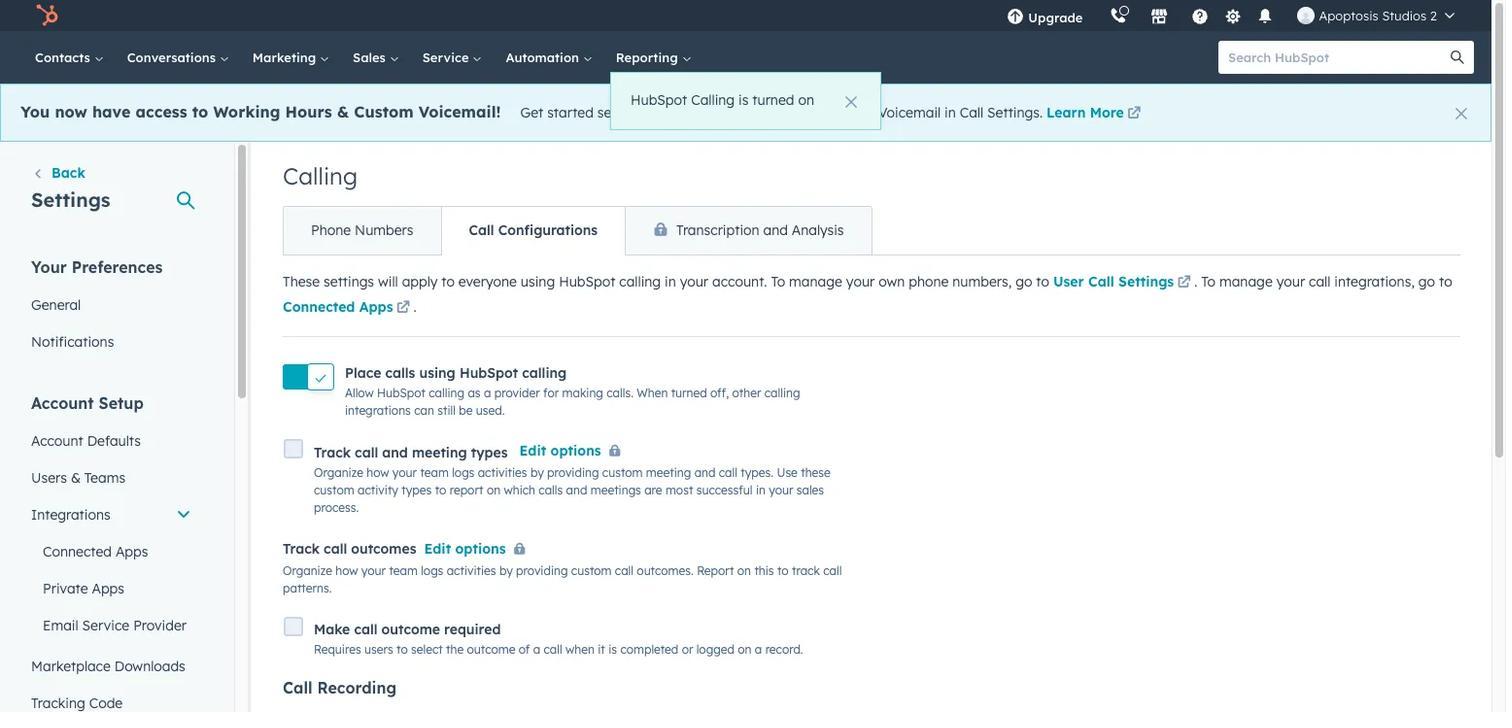 Task type: vqa. For each thing, say whether or not it's contained in the screenshot.
and
yes



Task type: describe. For each thing, give the bounding box(es) containing it.
learn more link
[[1047, 104, 1145, 124]]

your left integrations,
[[1277, 273, 1306, 291]]

calling icon image
[[1111, 8, 1128, 25]]

connected apps inside account setup element
[[43, 543, 148, 561]]

allow
[[345, 386, 374, 401]]

to left user
[[1037, 273, 1050, 291]]

transcription
[[677, 222, 760, 239]]

account defaults
[[31, 433, 141, 450]]

patterns.
[[283, 581, 332, 596]]

calls inside place calls using hubspot calling allow hubspot calling as a provider for making calls. when turned off, other calling integrations can still be used.
[[385, 365, 415, 382]]

place
[[345, 365, 381, 382]]

make
[[314, 621, 350, 639]]

setting
[[598, 104, 642, 122]]

notifications image
[[1257, 9, 1275, 26]]

track for track call and meeting types
[[314, 444, 351, 461]]

hours for &
[[285, 102, 332, 122]]

apoptosis studios 2 button
[[1287, 0, 1467, 31]]

notifications
[[31, 333, 114, 351]]

automation
[[506, 50, 583, 65]]

meeting inside organize how your team logs activities by providing custom meeting and call types. use these custom activity types to report on which calls and meetings are most successful in your sales process.
[[646, 466, 691, 481]]

you now have access to working hours & custom voicemail! alert
[[0, 84, 1492, 142]]

in inside organize how your team logs activities by providing custom meeting and call types. use these custom activity types to report on which calls and meetings are most successful in your sales process.
[[756, 483, 766, 498]]

call right user
[[1089, 273, 1115, 291]]

0 horizontal spatial outcome
[[382, 621, 440, 639]]

navigation containing phone numbers
[[283, 206, 873, 256]]

everyone
[[459, 273, 517, 291]]

link opens in a new window image inside the learn more link
[[1128, 107, 1142, 122]]

2 horizontal spatial a
[[755, 643, 762, 657]]

off,
[[711, 386, 729, 401]]

voicemail
[[879, 104, 941, 122]]

reporting
[[616, 50, 682, 65]]

settings link
[[1221, 5, 1246, 26]]

call inside you now have access to working hours & custom voicemail! alert
[[960, 104, 984, 122]]

& inside account setup element
[[71, 470, 81, 487]]

sales link
[[341, 31, 411, 84]]

as
[[468, 386, 481, 401]]

0 horizontal spatial meeting
[[412, 444, 467, 461]]

numbers
[[355, 222, 414, 239]]

users
[[31, 470, 67, 487]]

automation link
[[494, 31, 604, 84]]

1 vertical spatial settings
[[1119, 273, 1174, 291]]

apoptosis
[[1320, 8, 1379, 23]]

outcomes.
[[637, 564, 694, 578]]

requires
[[314, 643, 361, 657]]

settings
[[324, 273, 374, 291]]

team for patterns.
[[389, 564, 418, 578]]

up
[[646, 104, 662, 122]]

call inside organize how your team logs activities by providing custom meeting and call types. use these custom activity types to report on which calls and meetings are most successful in your sales process.
[[719, 466, 738, 481]]

users & teams link
[[19, 460, 203, 497]]

settings.
[[988, 104, 1043, 122]]

these
[[283, 273, 320, 291]]

on inside the organize how your team logs activities by providing custom call outcomes. report on this to track call patterns.
[[738, 564, 751, 578]]

hubspot up can
[[377, 386, 426, 401]]

using inside place calls using hubspot calling allow hubspot calling as a provider for making calls. when turned off, other calling integrations can still be used.
[[419, 365, 456, 382]]

logs for types
[[452, 466, 475, 481]]

apply
[[402, 273, 438, 291]]

calling icon button
[[1103, 3, 1136, 28]]

marketplace downloads
[[31, 658, 186, 676]]

1 to from the left
[[771, 273, 786, 291]]

help image
[[1192, 9, 1210, 26]]

close image for hubspot calling is turned on alert
[[846, 96, 857, 108]]

is inside "make call outcome required requires users to select the outcome of a call when it is completed or logged on a record."
[[609, 643, 617, 657]]

integrations
[[345, 404, 411, 418]]

1 horizontal spatial a
[[533, 643, 541, 657]]

1 vertical spatial calling
[[283, 161, 358, 191]]

calls.
[[607, 386, 634, 401]]

how for patterns.
[[336, 564, 358, 578]]

1 horizontal spatial connected
[[283, 298, 355, 316]]

connected inside account setup element
[[43, 543, 112, 561]]

0 vertical spatial settings
[[31, 188, 110, 212]]

sales
[[797, 483, 824, 498]]

notifications button
[[1250, 0, 1283, 31]]

edit for track call and meeting types
[[520, 443, 547, 460]]

integrations button
[[19, 497, 203, 534]]

call up users
[[354, 621, 378, 639]]

and inside button
[[764, 222, 788, 239]]

turned inside place calls using hubspot calling allow hubspot calling as a provider for making calls. when turned off, other calling integrations can still be used.
[[671, 386, 707, 401]]

preferences
[[72, 258, 163, 277]]

. for .
[[414, 298, 417, 316]]

options for track call and meeting types
[[551, 443, 601, 460]]

. for . to manage your call integrations, go to
[[1195, 273, 1198, 291]]

call left recording
[[283, 679, 313, 698]]

your
[[31, 258, 67, 277]]

menu containing apoptosis studios 2
[[994, 0, 1469, 31]]

to right integrations,
[[1440, 273, 1453, 291]]

get started setting up your working hours and custom voicemail in call settings.
[[521, 104, 1047, 122]]

logged
[[697, 643, 735, 657]]

1 manage from the left
[[789, 273, 843, 291]]

get
[[521, 104, 544, 122]]

successful
[[697, 483, 753, 498]]

hubspot down 'configurations'
[[559, 273, 616, 291]]

be
[[459, 404, 473, 418]]

hubspot image
[[35, 4, 58, 27]]

email
[[43, 617, 78, 635]]

hubspot link
[[23, 4, 73, 27]]

it
[[598, 643, 605, 657]]

0 vertical spatial connected apps
[[283, 298, 393, 316]]

phone
[[909, 273, 949, 291]]

tara schultz image
[[1298, 7, 1316, 24]]

your inside you now have access to working hours & custom voicemail! alert
[[666, 104, 694, 122]]

you now have access to working hours & custom voicemail!
[[20, 102, 501, 122]]

custom for &
[[354, 102, 414, 122]]

most
[[666, 483, 693, 498]]

phone
[[311, 222, 351, 239]]

hubspot calling is turned on
[[631, 92, 815, 109]]

in inside alert
[[945, 104, 956, 122]]

types inside organize how your team logs activities by providing custom meeting and call types. use these custom activity types to report on which calls and meetings are most successful in your sales process.
[[402, 483, 432, 498]]

a inside place calls using hubspot calling allow hubspot calling as a provider for making calls. when turned off, other calling integrations can still be used.
[[484, 386, 491, 401]]

providing for call
[[516, 564, 568, 578]]

edit options for track call outcomes
[[424, 540, 506, 558]]

apoptosis studios 2
[[1320, 8, 1438, 23]]

1 go from the left
[[1016, 273, 1033, 291]]

activity
[[358, 483, 399, 498]]

select
[[411, 643, 443, 657]]

0 horizontal spatial in
[[665, 273, 676, 291]]

to inside organize how your team logs activities by providing custom meeting and call types. use these custom activity types to report on which calls and meetings are most successful in your sales process.
[[435, 483, 447, 498]]

user
[[1054, 273, 1085, 291]]

1 vertical spatial outcome
[[467, 643, 516, 657]]

link opens in a new window image for call
[[1178, 272, 1192, 296]]

call recording
[[283, 679, 397, 698]]

options for track call outcomes
[[455, 540, 506, 558]]

user call settings
[[1054, 273, 1174, 291]]

team for types
[[420, 466, 449, 481]]

link opens in a new window image inside the learn more link
[[1128, 105, 1142, 124]]

call left integrations,
[[1309, 273, 1331, 291]]

your preferences
[[31, 258, 163, 277]]

0 horizontal spatial connected apps link
[[19, 534, 203, 571]]

account.
[[713, 273, 768, 291]]

is inside hubspot calling is turned on alert
[[739, 92, 749, 109]]

to inside alert
[[192, 102, 208, 122]]

activities for types
[[478, 466, 528, 481]]

now
[[55, 102, 87, 122]]

conversations link
[[115, 31, 241, 84]]

provider
[[495, 386, 540, 401]]

working for your
[[698, 104, 751, 122]]

organize how your team logs activities by providing custom call outcomes. report on this to track call patterns.
[[283, 564, 842, 596]]

teams
[[84, 470, 125, 487]]

downloads
[[114, 658, 186, 676]]

1 vertical spatial apps
[[116, 543, 148, 561]]

call up activity
[[355, 444, 378, 461]]

. to manage your call integrations, go to
[[1195, 273, 1453, 291]]

email service provider link
[[19, 608, 203, 645]]

hubspot calling is turned on alert
[[611, 72, 882, 130]]

your inside the organize how your team logs activities by providing custom call outcomes. report on this to track call patterns.
[[361, 564, 386, 578]]

edit options button for track call outcomes
[[424, 537, 533, 563]]

service link
[[411, 31, 494, 84]]

private
[[43, 580, 88, 598]]

account setup
[[31, 394, 144, 413]]

completed
[[621, 643, 679, 657]]

notifications link
[[19, 324, 203, 361]]

marketplaces image
[[1151, 9, 1169, 26]]

on inside alert
[[799, 92, 815, 109]]

1 vertical spatial custom
[[314, 483, 354, 498]]

upgrade
[[1029, 10, 1083, 25]]

place calls using hubspot calling allow hubspot calling as a provider for making calls. when turned off, other calling integrations can still be used.
[[345, 365, 801, 418]]

on inside "make call outcome required requires users to select the outcome of a call when it is completed or logged on a record."
[[738, 643, 752, 657]]



Task type: locate. For each thing, give the bounding box(es) containing it.
options up organize how your team logs activities by providing custom meeting and call types. use these custom activity types to report on which calls and meetings are most successful in your sales process.
[[551, 443, 601, 460]]

by inside the organize how your team logs activities by providing custom call outcomes. report on this to track call patterns.
[[500, 564, 513, 578]]

more
[[1090, 104, 1125, 122]]

link opens in a new window image for call
[[1178, 276, 1192, 291]]

1 horizontal spatial link opens in a new window image
[[1128, 107, 1142, 122]]

edit options up organize how your team logs activities by providing custom meeting and call types. use these custom activity types to report on which calls and meetings are most successful in your sales process.
[[520, 443, 601, 460]]

call
[[1309, 273, 1331, 291], [355, 444, 378, 461], [719, 466, 738, 481], [324, 540, 347, 558], [615, 564, 634, 578], [824, 564, 842, 578], [354, 621, 378, 639], [544, 643, 563, 657]]

0 vertical spatial team
[[420, 466, 449, 481]]

outcome
[[382, 621, 440, 639], [467, 643, 516, 657]]

close image
[[846, 96, 857, 108], [1456, 108, 1468, 120]]

0 horizontal spatial service
[[82, 617, 130, 635]]

0 horizontal spatial to
[[771, 273, 786, 291]]

by
[[531, 466, 544, 481], [500, 564, 513, 578]]

1 vertical spatial logs
[[421, 564, 444, 578]]

close image for you now have access to working hours & custom voicemail! alert
[[1456, 108, 1468, 120]]

1 horizontal spatial manage
[[1220, 273, 1273, 291]]

settings right user
[[1119, 273, 1174, 291]]

0 horizontal spatial how
[[336, 564, 358, 578]]

0 vertical spatial is
[[739, 92, 749, 109]]

to right 'this'
[[778, 564, 789, 578]]

user call settings link
[[1054, 272, 1195, 296]]

outcome down required
[[467, 643, 516, 657]]

0 horizontal spatial using
[[419, 365, 456, 382]]

calling up phone
[[283, 161, 358, 191]]

2 manage from the left
[[1220, 273, 1273, 291]]

providing inside organize how your team logs activities by providing custom meeting and call types. use these custom activity types to report on which calls and meetings are most successful in your sales process.
[[547, 466, 599, 481]]

connected apps
[[283, 298, 393, 316], [43, 543, 148, 561]]

activities up which
[[478, 466, 528, 481]]

providing for meeting
[[547, 466, 599, 481]]

1 vertical spatial edit options button
[[424, 537, 533, 563]]

0 vertical spatial meeting
[[412, 444, 467, 461]]

private apps
[[43, 580, 124, 598]]

can
[[414, 404, 434, 418]]

1 vertical spatial in
[[665, 273, 676, 291]]

1 horizontal spatial turned
[[753, 92, 795, 109]]

calling inside hubspot calling is turned on alert
[[691, 92, 735, 109]]

close image down search button at the top right of page
[[1456, 108, 1468, 120]]

menu
[[994, 0, 1469, 31]]

a right of
[[533, 643, 541, 657]]

by for call
[[500, 564, 513, 578]]

calling
[[620, 273, 661, 291], [522, 365, 567, 382], [429, 386, 465, 401], [765, 386, 801, 401]]

edit options
[[520, 443, 601, 460], [424, 540, 506, 558]]

link opens in a new window image
[[1128, 105, 1142, 124], [1178, 276, 1192, 291], [397, 301, 410, 316]]

meeting up most
[[646, 466, 691, 481]]

0 horizontal spatial edit options
[[424, 540, 506, 558]]

0 vertical spatial providing
[[547, 466, 599, 481]]

1 horizontal spatial types
[[471, 444, 508, 461]]

edit options for track call and meeting types
[[520, 443, 601, 460]]

organize up process.
[[314, 466, 364, 481]]

report
[[697, 564, 734, 578]]

connected apps down 'settings'
[[283, 298, 393, 316]]

team down the track call and meeting types
[[420, 466, 449, 481]]

track call and meeting types
[[314, 444, 508, 461]]

phone numbers link
[[284, 207, 441, 255]]

and inside you now have access to working hours & custom voicemail! alert
[[797, 104, 822, 122]]

connected up the private apps
[[43, 543, 112, 561]]

connected apps up the private apps
[[43, 543, 148, 561]]

1 horizontal spatial options
[[551, 443, 601, 460]]

types.
[[741, 466, 774, 481]]

1 horizontal spatial by
[[531, 466, 544, 481]]

0 horizontal spatial working
[[213, 102, 280, 122]]

call up everyone
[[469, 222, 494, 239]]

to right access
[[192, 102, 208, 122]]

0 vertical spatial activities
[[478, 466, 528, 481]]

0 horizontal spatial .
[[414, 298, 417, 316]]

recording
[[317, 679, 397, 698]]

0 vertical spatial .
[[1195, 273, 1198, 291]]

use
[[777, 466, 798, 481]]

logs for patterns.
[[421, 564, 444, 578]]

configurations
[[498, 222, 598, 239]]

are
[[645, 483, 663, 498]]

logs inside the organize how your team logs activities by providing custom call outcomes. report on this to track call patterns.
[[421, 564, 444, 578]]

other
[[733, 386, 762, 401]]

link opens in a new window image right more
[[1128, 107, 1142, 122]]

0 vertical spatial custom
[[603, 466, 643, 481]]

link opens in a new window image right user call settings
[[1178, 272, 1192, 296]]

learn more
[[1047, 104, 1125, 122]]

2 horizontal spatial link opens in a new window image
[[1178, 276, 1192, 291]]

using right everyone
[[521, 273, 555, 291]]

transcription and analysis
[[677, 222, 844, 239]]

providing up "make call outcome required requires users to select the outcome of a call when it is completed or logged on a record."
[[516, 564, 568, 578]]

using
[[521, 273, 555, 291], [419, 365, 456, 382]]

go right numbers, on the top right
[[1016, 273, 1033, 291]]

record.
[[766, 643, 804, 657]]

&
[[337, 102, 349, 122], [71, 470, 81, 487]]

1 vertical spatial by
[[500, 564, 513, 578]]

edit for track call outcomes
[[424, 540, 451, 558]]

marketing
[[253, 50, 320, 65]]

upgrade image
[[1007, 9, 1025, 26]]

own
[[879, 273, 905, 291]]

& inside alert
[[337, 102, 349, 122]]

integrations,
[[1335, 273, 1415, 291]]

1 vertical spatial how
[[336, 564, 358, 578]]

meeting down still
[[412, 444, 467, 461]]

your down use
[[769, 483, 794, 498]]

general
[[31, 297, 81, 314]]

1 vertical spatial calls
[[539, 483, 563, 498]]

how up activity
[[367, 466, 389, 481]]

call
[[960, 104, 984, 122], [469, 222, 494, 239], [1089, 273, 1115, 291], [283, 679, 313, 698]]

general link
[[19, 287, 203, 324]]

1 horizontal spatial edit
[[520, 443, 547, 460]]

1 horizontal spatial connected apps
[[283, 298, 393, 316]]

on inside organize how your team logs activities by providing custom meeting and call types. use these custom activity types to report on which calls and meetings are most successful in your sales process.
[[487, 483, 501, 498]]

by up required
[[500, 564, 513, 578]]

apps down integrations button
[[116, 543, 148, 561]]

how for types
[[367, 466, 389, 481]]

organize
[[314, 466, 364, 481], [283, 564, 332, 578]]

hubspot up as at left bottom
[[460, 365, 518, 382]]

0 horizontal spatial link opens in a new window image
[[397, 297, 410, 321]]

call down process.
[[324, 540, 347, 558]]

call left when on the left bottom
[[544, 643, 563, 657]]

service inside account setup element
[[82, 617, 130, 635]]

started
[[547, 104, 594, 122]]

menu item
[[1097, 0, 1101, 31]]

custom for patterns.
[[571, 564, 612, 578]]

your down the outcomes
[[361, 564, 386, 578]]

0 vertical spatial using
[[521, 273, 555, 291]]

track
[[314, 444, 351, 461], [283, 540, 320, 558]]

1 horizontal spatial .
[[1195, 273, 1198, 291]]

0 vertical spatial link opens in a new window image
[[1128, 107, 1142, 122]]

0 horizontal spatial manage
[[789, 273, 843, 291]]

0 vertical spatial outcome
[[382, 621, 440, 639]]

0 vertical spatial service
[[423, 50, 473, 65]]

by inside organize how your team logs activities by providing custom meeting and call types. use these custom activity types to report on which calls and meetings are most successful in your sales process.
[[531, 466, 544, 481]]

on
[[799, 92, 815, 109], [487, 483, 501, 498], [738, 564, 751, 578], [738, 643, 752, 657]]

1 vertical spatial edit options
[[424, 540, 506, 558]]

0 horizontal spatial connected
[[43, 543, 112, 561]]

types down used.
[[471, 444, 508, 461]]

close image left voicemail
[[846, 96, 857, 108]]

organize inside organize how your team logs activities by providing custom meeting and call types. use these custom activity types to report on which calls and meetings are most successful in your sales process.
[[314, 466, 364, 481]]

0 horizontal spatial connected apps
[[43, 543, 148, 561]]

your left account.
[[680, 273, 709, 291]]

1 vertical spatial connected apps link
[[19, 534, 203, 571]]

organize up patterns.
[[283, 564, 332, 578]]

phone numbers
[[311, 222, 414, 239]]

link opens in a new window image inside user call settings link
[[1178, 276, 1192, 291]]

outcome up select
[[382, 621, 440, 639]]

your right up
[[666, 104, 694, 122]]

your down the track call and meeting types
[[393, 466, 417, 481]]

the
[[446, 643, 464, 657]]

calling right up
[[691, 92, 735, 109]]

hubspot down reporting link
[[631, 92, 688, 109]]

1 horizontal spatial connected apps link
[[283, 297, 414, 321]]

custom down sales link
[[354, 102, 414, 122]]

0 horizontal spatial link opens in a new window image
[[397, 301, 410, 316]]

0 horizontal spatial types
[[402, 483, 432, 498]]

0 horizontal spatial calling
[[283, 161, 358, 191]]

team inside the organize how your team logs activities by providing custom call outcomes. report on this to track call patterns.
[[389, 564, 418, 578]]

types
[[471, 444, 508, 461], [402, 483, 432, 498]]

process.
[[314, 501, 359, 516]]

calls inside organize how your team logs activities by providing custom meeting and call types. use these custom activity types to report on which calls and meetings are most successful in your sales process.
[[539, 483, 563, 498]]

2 vertical spatial apps
[[92, 580, 124, 598]]

edit options button down report
[[424, 537, 533, 563]]

1 vertical spatial link opens in a new window image
[[1178, 276, 1192, 291]]

edit options button up organize how your team logs activities by providing custom meeting and call types. use these custom activity types to report on which calls and meetings are most successful in your sales process.
[[520, 440, 629, 465]]

turned inside alert
[[753, 92, 795, 109]]

connected apps link down 'settings'
[[283, 297, 414, 321]]

go
[[1016, 273, 1033, 291], [1419, 273, 1436, 291]]

in left account.
[[665, 273, 676, 291]]

link opens in a new window image inside connected apps link
[[397, 301, 410, 316]]

providing inside the organize how your team logs activities by providing custom call outcomes. report on this to track call patterns.
[[516, 564, 568, 578]]

setup
[[99, 394, 144, 413]]

go right integrations,
[[1419, 273, 1436, 291]]

calls right place
[[385, 365, 415, 382]]

which
[[504, 483, 536, 498]]

activities up required
[[447, 564, 496, 578]]

0 horizontal spatial by
[[500, 564, 513, 578]]

team down the outcomes
[[389, 564, 418, 578]]

track call outcomes
[[283, 540, 417, 558]]

custom for and
[[826, 104, 875, 122]]

to right apply
[[442, 273, 455, 291]]

0 horizontal spatial turned
[[671, 386, 707, 401]]

access
[[136, 102, 187, 122]]

users & teams
[[31, 470, 125, 487]]

how inside organize how your team logs activities by providing custom meeting and call types. use these custom activity types to report on which calls and meetings are most successful in your sales process.
[[367, 466, 389, 481]]

in down types.
[[756, 483, 766, 498]]

0 horizontal spatial custom
[[354, 102, 414, 122]]

2 account from the top
[[31, 433, 83, 450]]

2 horizontal spatial link opens in a new window image
[[1178, 272, 1192, 296]]

account up account defaults
[[31, 394, 94, 413]]

to inside the organize how your team logs activities by providing custom call outcomes. report on this to track call patterns.
[[778, 564, 789, 578]]

0 vertical spatial account
[[31, 394, 94, 413]]

track up patterns.
[[283, 540, 320, 558]]

1 horizontal spatial is
[[739, 92, 749, 109]]

integrations
[[31, 506, 111, 524]]

0 vertical spatial apps
[[359, 298, 393, 316]]

is right it
[[609, 643, 617, 657]]

. right user call settings
[[1195, 273, 1198, 291]]

service down private apps link
[[82, 617, 130, 635]]

have
[[92, 102, 131, 122]]

1 horizontal spatial to
[[1202, 273, 1216, 291]]

0 vertical spatial types
[[471, 444, 508, 461]]

account up the users
[[31, 433, 83, 450]]

1 horizontal spatial meeting
[[646, 466, 691, 481]]

to inside "make call outcome required requires users to select the outcome of a call when it is completed or logged on a record."
[[397, 643, 408, 657]]

activities for patterns.
[[447, 564, 496, 578]]

account for account defaults
[[31, 433, 83, 450]]

1 vertical spatial connected apps
[[43, 543, 148, 561]]

by for meeting
[[531, 466, 544, 481]]

search button
[[1442, 41, 1475, 74]]

link opens in a new window image
[[1128, 107, 1142, 122], [1178, 272, 1192, 296], [397, 297, 410, 321]]

working for to
[[213, 102, 280, 122]]

1 horizontal spatial edit options
[[520, 443, 601, 460]]

apps up email service provider link
[[92, 580, 124, 598]]

these settings will apply to everyone using hubspot calling in your account. to manage your own phone numbers, go to
[[283, 273, 1054, 291]]

& right the users
[[71, 470, 81, 487]]

account for account setup
[[31, 394, 94, 413]]

0 vertical spatial edit
[[520, 443, 547, 460]]

1 vertical spatial meeting
[[646, 466, 691, 481]]

0 vertical spatial connected
[[283, 298, 355, 316]]

organize for organize how your team logs activities by providing custom meeting and call types. use these custom activity types to report on which calls and meetings are most successful in your sales process.
[[314, 466, 364, 481]]

custom inside the organize how your team logs activities by providing custom call outcomes. report on this to track call patterns.
[[571, 564, 612, 578]]

settings
[[31, 188, 110, 212], [1119, 273, 1174, 291]]

1 horizontal spatial using
[[521, 273, 555, 291]]

close image inside hubspot calling is turned on alert
[[846, 96, 857, 108]]

search image
[[1451, 51, 1465, 64]]

settings image
[[1225, 8, 1242, 26]]

custom up meetings
[[603, 466, 643, 481]]

edit options button for track call and meeting types
[[520, 440, 629, 465]]

0 vertical spatial how
[[367, 466, 389, 481]]

for
[[544, 386, 559, 401]]

back
[[52, 164, 85, 182]]

organize for organize how your team logs activities by providing custom call outcomes. report on this to track call patterns.
[[283, 564, 332, 578]]

custom for types
[[603, 466, 643, 481]]

is
[[739, 92, 749, 109], [609, 643, 617, 657]]

track up process.
[[314, 444, 351, 461]]

0 horizontal spatial options
[[455, 540, 506, 558]]

. down apply
[[414, 298, 417, 316]]

still
[[438, 404, 456, 418]]

edit right the outcomes
[[424, 540, 451, 558]]

2 vertical spatial in
[[756, 483, 766, 498]]

call left settings.
[[960, 104, 984, 122]]

to right users
[[397, 643, 408, 657]]

0 vertical spatial link opens in a new window image
[[1128, 105, 1142, 124]]

account defaults link
[[19, 423, 203, 460]]

edit options button
[[520, 440, 629, 465], [424, 537, 533, 563]]

1 horizontal spatial in
[[756, 483, 766, 498]]

required
[[444, 621, 501, 639]]

types down the track call and meeting types
[[402, 483, 432, 498]]

link opens in a new window image for apps
[[397, 297, 410, 321]]

providing up meetings
[[547, 466, 599, 481]]

call right track
[[824, 564, 842, 578]]

marketing link
[[241, 31, 341, 84]]

1 horizontal spatial service
[[423, 50, 473, 65]]

sales
[[353, 50, 390, 65]]

0 vertical spatial logs
[[452, 466, 475, 481]]

call left outcomes.
[[615, 564, 634, 578]]

connected down these
[[283, 298, 355, 316]]

1 horizontal spatial how
[[367, 466, 389, 481]]

link opens in a new window image down will
[[397, 297, 410, 321]]

using up still
[[419, 365, 456, 382]]

activities inside organize how your team logs activities by providing custom meeting and call types. use these custom activity types to report on which calls and meetings are most successful in your sales process.
[[478, 466, 528, 481]]

account setup element
[[19, 393, 203, 713]]

navigation
[[283, 206, 873, 256]]

your left own
[[847, 273, 875, 291]]

hubspot inside alert
[[631, 92, 688, 109]]

1 horizontal spatial logs
[[452, 466, 475, 481]]

0 horizontal spatial go
[[1016, 273, 1033, 291]]

link opens in a new window image down will
[[397, 301, 410, 316]]

apps down will
[[359, 298, 393, 316]]

0 vertical spatial in
[[945, 104, 956, 122]]

you
[[20, 102, 50, 122]]

1 vertical spatial turned
[[671, 386, 707, 401]]

0 vertical spatial track
[[314, 444, 351, 461]]

service up voicemail!
[[423, 50, 473, 65]]

1 horizontal spatial custom
[[826, 104, 875, 122]]

custom left voicemail
[[826, 104, 875, 122]]

0 horizontal spatial calls
[[385, 365, 415, 382]]

a
[[484, 386, 491, 401], [533, 643, 541, 657], [755, 643, 762, 657]]

0 vertical spatial calls
[[385, 365, 415, 382]]

0 horizontal spatial settings
[[31, 188, 110, 212]]

defaults
[[87, 433, 141, 450]]

0 vertical spatial options
[[551, 443, 601, 460]]

edit up which
[[520, 443, 547, 460]]

1 account from the top
[[31, 394, 94, 413]]

edit options down report
[[424, 540, 506, 558]]

1 horizontal spatial calling
[[691, 92, 735, 109]]

Search HubSpot search field
[[1219, 41, 1457, 74]]

1 vertical spatial providing
[[516, 564, 568, 578]]

connected apps link
[[283, 297, 414, 321], [19, 534, 203, 571]]

1 vertical spatial organize
[[283, 564, 332, 578]]

is right up
[[739, 92, 749, 109]]

numbers,
[[953, 273, 1012, 291]]

2 vertical spatial link opens in a new window image
[[397, 297, 410, 321]]

1 vertical spatial is
[[609, 643, 617, 657]]

0 vertical spatial calling
[[691, 92, 735, 109]]

logs up select
[[421, 564, 444, 578]]

studios
[[1383, 8, 1427, 23]]

1 vertical spatial account
[[31, 433, 83, 450]]

call configurations
[[469, 222, 598, 239]]

users
[[365, 643, 393, 657]]

activities inside the organize how your team logs activities by providing custom call outcomes. report on this to track call patterns.
[[447, 564, 496, 578]]

1 vertical spatial connected
[[43, 543, 112, 561]]

of
[[519, 643, 530, 657]]

1 vertical spatial activities
[[447, 564, 496, 578]]

hours for and
[[755, 104, 793, 122]]

conversations
[[127, 50, 220, 65]]

custom up process.
[[314, 483, 354, 498]]

email service provider
[[43, 617, 187, 635]]

logs up report
[[452, 466, 475, 481]]

how inside the organize how your team logs activities by providing custom call outcomes. report on this to track call patterns.
[[336, 564, 358, 578]]

your preferences element
[[19, 257, 203, 361]]

0 horizontal spatial hours
[[285, 102, 332, 122]]

hours
[[285, 102, 332, 122], [755, 104, 793, 122]]

2 go from the left
[[1419, 273, 1436, 291]]

1 horizontal spatial team
[[420, 466, 449, 481]]

0 vertical spatial organize
[[314, 466, 364, 481]]

a left record.
[[755, 643, 762, 657]]

link opens in a new window image right more
[[1128, 105, 1142, 124]]

working right up
[[698, 104, 751, 122]]

report
[[450, 483, 484, 498]]

a right as at left bottom
[[484, 386, 491, 401]]

1 vertical spatial edit
[[424, 540, 451, 558]]

settings down back
[[31, 188, 110, 212]]

connected apps link up the private apps
[[19, 534, 203, 571]]

to right user call settings link
[[1202, 273, 1216, 291]]

your
[[666, 104, 694, 122], [680, 273, 709, 291], [847, 273, 875, 291], [1277, 273, 1306, 291], [393, 466, 417, 481], [769, 483, 794, 498], [361, 564, 386, 578]]

team inside organize how your team logs activities by providing custom meeting and call types. use these custom activity types to report on which calls and meetings are most successful in your sales process.
[[420, 466, 449, 481]]

how
[[367, 466, 389, 481], [336, 564, 358, 578]]

to
[[192, 102, 208, 122], [442, 273, 455, 291], [1037, 273, 1050, 291], [1440, 273, 1453, 291], [435, 483, 447, 498], [778, 564, 789, 578], [397, 643, 408, 657]]

logs inside organize how your team logs activities by providing custom meeting and call types. use these custom activity types to report on which calls and meetings are most successful in your sales process.
[[452, 466, 475, 481]]

2 horizontal spatial in
[[945, 104, 956, 122]]

link opens in a new window image for apps
[[397, 301, 410, 316]]

when
[[637, 386, 668, 401]]

custom
[[603, 466, 643, 481], [314, 483, 354, 498], [571, 564, 612, 578]]

in right voicemail
[[945, 104, 956, 122]]

when
[[566, 643, 595, 657]]

transcription and analysis button
[[625, 207, 872, 255]]

organize inside the organize how your team logs activities by providing custom call outcomes. report on this to track call patterns.
[[283, 564, 332, 578]]

track for track call outcomes
[[283, 540, 320, 558]]

2 to from the left
[[1202, 273, 1216, 291]]



